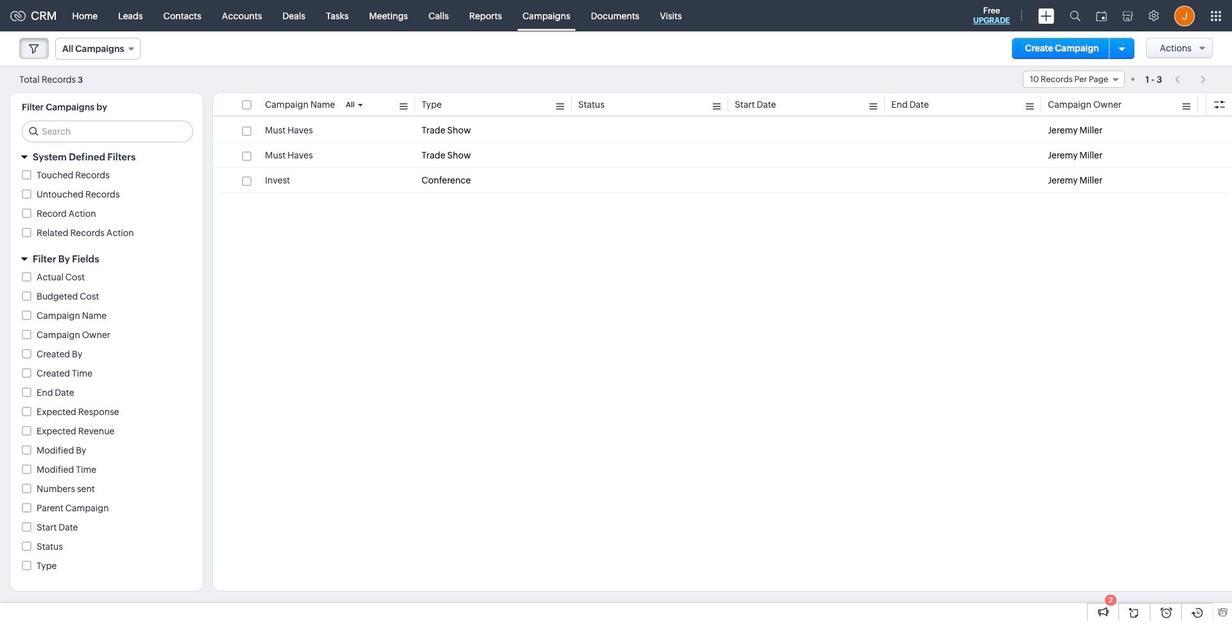 Task type: vqa. For each thing, say whether or not it's contained in the screenshot.
MMM D, YYYY Text Field
no



Task type: describe. For each thing, give the bounding box(es) containing it.
profile element
[[1167, 0, 1203, 31]]

search element
[[1063, 0, 1089, 31]]

search image
[[1070, 10, 1081, 21]]

create menu image
[[1039, 8, 1055, 23]]



Task type: locate. For each thing, give the bounding box(es) containing it.
create menu element
[[1031, 0, 1063, 31]]

profile image
[[1175, 5, 1196, 26]]

row group
[[213, 118, 1233, 193]]

Search text field
[[22, 121, 193, 142]]

calendar image
[[1097, 11, 1108, 21]]

None field
[[55, 38, 141, 60], [1024, 71, 1126, 88], [55, 38, 141, 60], [1024, 71, 1126, 88]]

logo image
[[10, 11, 26, 21]]

navigation
[[1169, 70, 1214, 89]]



